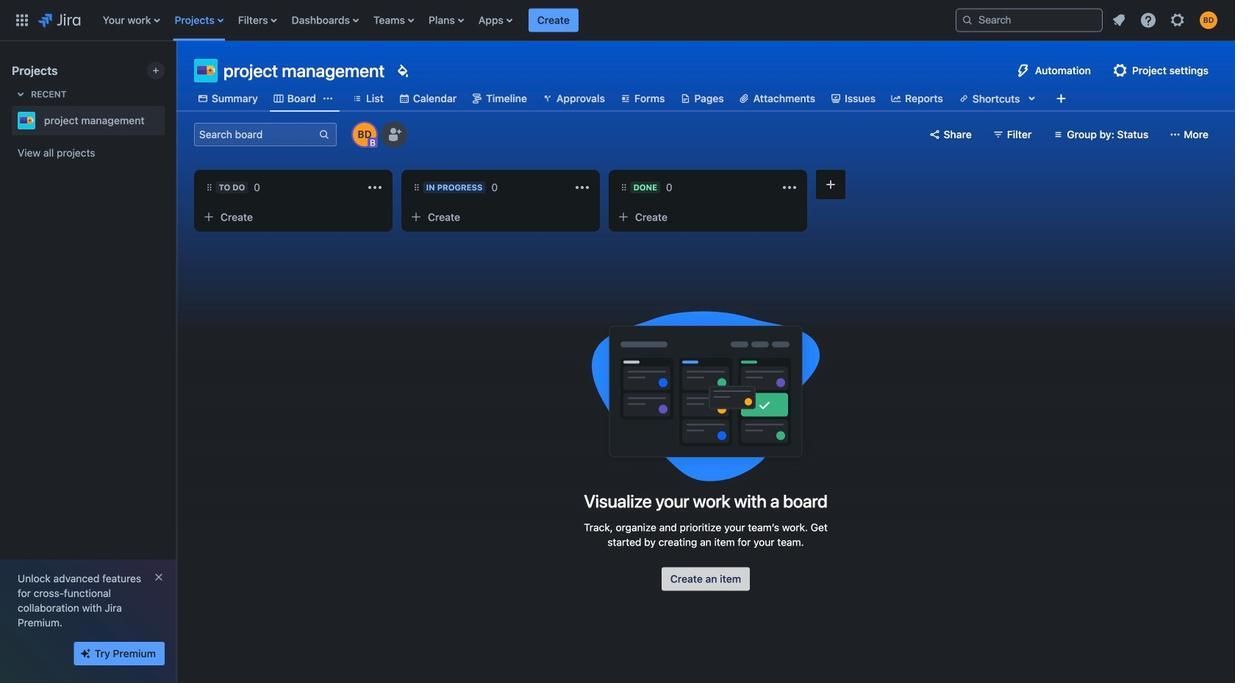 Task type: locate. For each thing, give the bounding box(es) containing it.
2 column actions image from the left
[[781, 179, 799, 196]]

collapse image
[[771, 179, 788, 196]]

0 horizontal spatial column actions image
[[574, 179, 591, 196]]

column actions image
[[574, 179, 591, 196], [781, 179, 799, 196]]

None search field
[[956, 8, 1103, 32]]

column actions image for collapse icon
[[781, 179, 799, 196]]

1 horizontal spatial list
[[1106, 7, 1226, 33]]

1 column actions image from the left
[[574, 179, 591, 196]]

close premium upgrade banner image
[[153, 571, 165, 583]]

banner
[[0, 0, 1235, 41]]

create project image
[[150, 65, 162, 76]]

1 horizontal spatial column actions image
[[781, 179, 799, 196]]

add to starred image
[[160, 112, 178, 129]]

list
[[95, 0, 944, 41], [1106, 7, 1226, 33]]

0 horizontal spatial list
[[95, 0, 944, 41]]

search image
[[962, 14, 974, 26]]

Search field
[[956, 8, 1103, 32]]

jira image
[[38, 11, 81, 29], [38, 11, 81, 29]]

appswitcher icon image
[[13, 11, 31, 29]]

create column image
[[822, 176, 840, 193]]

list item
[[529, 0, 579, 41]]



Task type: describe. For each thing, give the bounding box(es) containing it.
column actions image for collapse image
[[574, 179, 591, 196]]

tab options image
[[322, 93, 334, 104]]

project view element
[[176, 85, 1235, 112]]

collapse recent projects image
[[12, 85, 29, 103]]

automation image
[[1015, 62, 1032, 79]]

add to project view navigation image
[[1053, 90, 1070, 107]]

settings image
[[1169, 11, 1187, 29]]

set project background image
[[394, 62, 411, 79]]

primary element
[[9, 0, 944, 41]]

sidebar navigation image
[[160, 59, 193, 88]]

your profile and settings image
[[1200, 11, 1218, 29]]

Search board field
[[195, 124, 318, 145]]

help image
[[1140, 11, 1157, 29]]

collapse image
[[563, 179, 581, 196]]

notifications image
[[1110, 11, 1128, 29]]



Task type: vqa. For each thing, say whether or not it's contained in the screenshot.
group corresponding to DEVELOPMENT image
no



